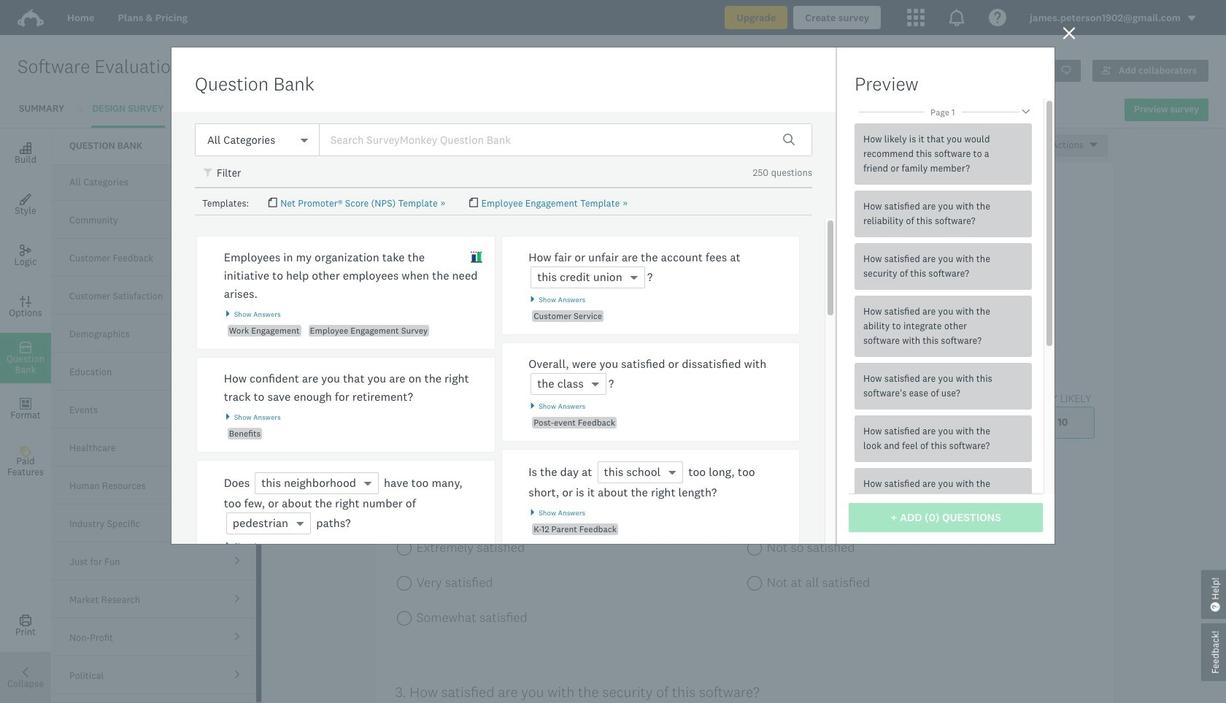 Task type: describe. For each thing, give the bounding box(es) containing it.
Search SurveyMonkey Question Bank text field
[[319, 123, 813, 156]]



Task type: locate. For each thing, give the bounding box(es) containing it.
2 products icon image from the left
[[948, 9, 966, 26]]

products icon image
[[907, 9, 925, 26], [948, 9, 966, 26]]

0 horizontal spatial products icon image
[[907, 9, 925, 26]]

surveymonkey logo image
[[18, 9, 44, 27]]

help icon image
[[989, 9, 1007, 26]]

0 horizontal spatial icon   xjtfe image
[[204, 168, 214, 178]]

1 vertical spatial icon   xjtfe image
[[470, 251, 483, 264]]

1 horizontal spatial icon   xjtfe image
[[470, 251, 483, 264]]

1 horizontal spatial products icon image
[[948, 9, 966, 26]]

0 vertical spatial icon   xjtfe image
[[204, 168, 214, 178]]

1 products icon image from the left
[[907, 9, 925, 26]]

icon   xjtfe image
[[204, 168, 214, 178], [470, 251, 483, 264]]



Task type: vqa. For each thing, say whether or not it's contained in the screenshot.
SurveyMonkey Logo
yes



